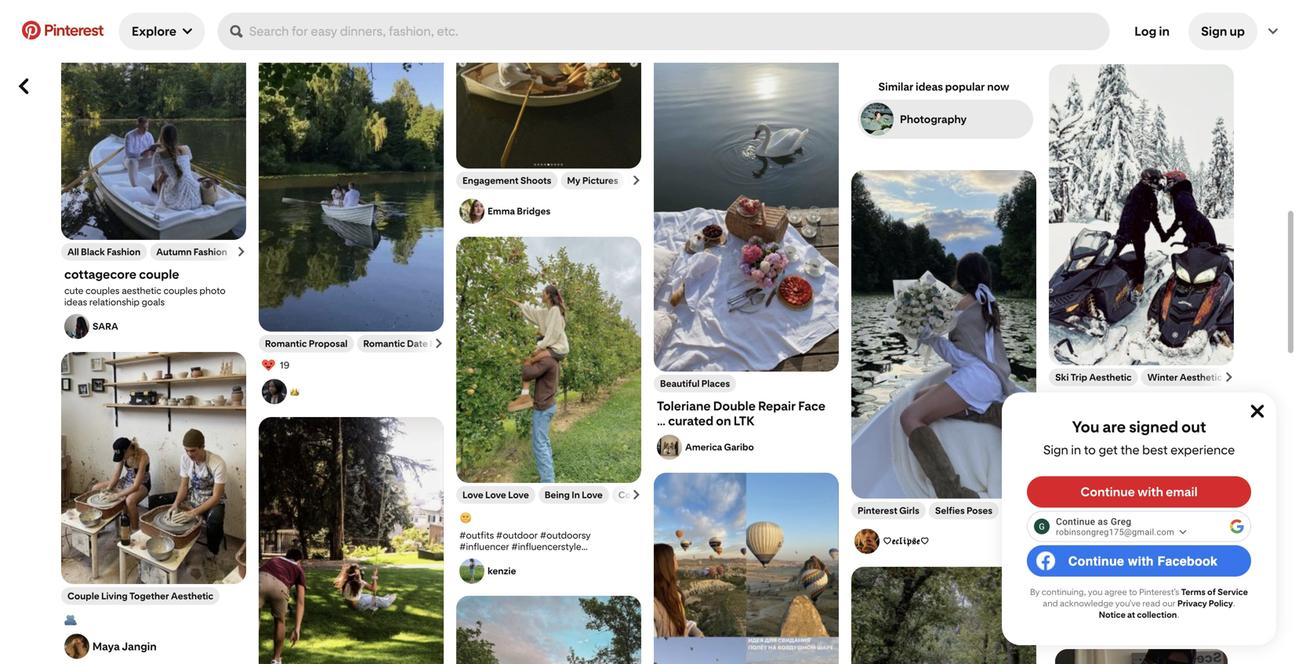 Task type: locate. For each thing, give the bounding box(es) containing it.
date
[[407, 338, 428, 349]]

pictures
[[582, 175, 618, 186]]

sign up button
[[1189, 13, 1258, 50]]

1 horizontal spatial romantic
[[363, 338, 405, 349]]

🌞 #outfits #outdoor #outdoorsy #influencer #influencerstyle #docmartensstyle #hippie #hippiestyle #boho #bohostyle #trendy #summer #summerstyle #vsco #thrifted #tattoo #silverjewellery #rings #gemstonejewelry #books
[[460, 511, 630, 609]]

. down service
[[1233, 598, 1236, 609]]

💌
[[1052, 4, 1065, 19]]

2 vertical spatial scroll image
[[1027, 506, 1037, 515]]

1 horizontal spatial ideas
[[916, 80, 943, 93]]

central
[[855, 0, 886, 8]]

0 vertical spatial you
[[1116, 440, 1138, 455]]

2 vertical spatial aesthetic
[[1152, 592, 1206, 607]]

cottagecore couple button
[[64, 267, 243, 282]]

1 horizontal spatial .
[[1233, 598, 1236, 609]]

1 horizontal spatial sign
[[1201, 24, 1228, 39]]

1 horizontal spatial couples
[[163, 285, 198, 296]]

instagram
[[855, 9, 898, 20]]

pinterest girls
[[858, 505, 920, 516]]

and down the continuing,
[[1043, 598, 1058, 609]]

kenzie image
[[460, 559, 485, 584]]

autumn
[[156, 246, 192, 258]]

scroll image right autumn fashion in the left of the page
[[237, 247, 246, 256]]

1 romantic from the left
[[265, 338, 307, 349]]

scroll image for aesthetic
[[1225, 372, 1234, 382]]

1 vertical spatial scroll image
[[1225, 372, 1234, 382]]

2 horizontal spatial scroll image
[[632, 490, 641, 499]]

ideas right date on the left of the page
[[430, 338, 453, 349]]

#outfits
[[460, 530, 494, 541]]

romantic for romantic proposal
[[265, 338, 307, 349]]

pinterest left 'girls'
[[858, 505, 898, 516]]

continuing,
[[1042, 587, 1086, 597]]

continue up agree
[[1076, 553, 1132, 568]]

0 horizontal spatial aesthetic
[[171, 590, 213, 602]]

with up couple aesthetic
[[1138, 485, 1164, 500]]

selfies poses link
[[935, 505, 993, 516]]

with
[[910, 0, 928, 8], [1138, 485, 1164, 500], [1135, 553, 1161, 568]]

continue for continue with facebook
[[1076, 553, 1132, 568]]

my pictures link
[[567, 175, 618, 186]]

fashion right black
[[107, 246, 141, 258]]

scroll image right poses
[[1027, 506, 1037, 515]]

aesthetic right 'trip'
[[1089, 372, 1132, 383]]

#bohostyle
[[491, 564, 541, 575]]

1 vertical spatial continue
[[1076, 553, 1132, 568]]

#rings
[[529, 586, 557, 598]]

you down are
[[1116, 440, 1138, 455]]

1 vertical spatial and
[[1043, 598, 1058, 609]]

couples down couple
[[163, 285, 198, 296]]

ski trip aesthetic link
[[1055, 372, 1132, 383]]

0 vertical spatial ideas
[[916, 80, 943, 93]]

log in button
[[1122, 13, 1183, 50]]

couple down the 'continue with email'
[[1092, 500, 1135, 515]]

aesthetic right together
[[171, 590, 213, 602]]

ideas up the sara image
[[64, 296, 87, 308]]

aesthetic inside 'cottagecore couple cute couples aesthetic couples photo ideas relationship goals'
[[122, 285, 161, 296]]

continue with facebook
[[1076, 553, 1224, 568]]

service
[[1218, 587, 1248, 597]]

black
[[81, 246, 105, 258]]

with for continue with email
[[1138, 485, 1164, 500]]

pinterest right pinterest icon
[[44, 21, 103, 40]]

aesthetic down "cottagecore couple" button
[[122, 285, 161, 296]]

sign inside "you are signed out sign in to get the best experience"
[[1044, 443, 1069, 458]]

1 horizontal spatial couple
[[1092, 500, 1135, 515]]

♡𝔢𝔠𝔩𝔦𝔭𝔰𝔢♡ button
[[852, 519, 1037, 554], [855, 529, 1034, 554], [883, 535, 1034, 548]]

winter aesthetic link
[[1148, 372, 1223, 383]]

aesthetic right winter
[[1180, 372, 1223, 383]]

to inside "you are signed out sign in to get the best experience"
[[1084, 443, 1096, 458]]

👑 button
[[262, 379, 441, 404], [290, 385, 441, 398]]

with up pinterest's
[[1135, 553, 1161, 568]]

emine💌 button
[[1052, 26, 1231, 51], [1081, 32, 1231, 45]]

park
[[888, 0, 908, 8]]

#docmartensstyle
[[460, 552, 539, 564]]

garibo
[[724, 442, 754, 453]]

continue up couple aesthetic
[[1081, 485, 1135, 500]]

toleriane
[[657, 399, 711, 414]]

0 horizontal spatial scroll image
[[632, 176, 641, 185]]

privacy policy link
[[1178, 598, 1233, 609]]

romantic up 19
[[265, 338, 307, 349]]

0 horizontal spatial couples
[[86, 285, 120, 296]]

pinterest inside button
[[44, 21, 103, 40]]

with inside button
[[1138, 485, 1164, 500]]

couple for couple aesthetic
[[1092, 500, 1135, 515]]

continue for continue with email
[[1081, 485, 1135, 500]]

1 vertical spatial .
[[1177, 610, 1180, 620]]

0 horizontal spatial couple
[[67, 590, 99, 602]]

1 horizontal spatial aesthetic
[[1089, 372, 1132, 383]]

. down privacy
[[1177, 610, 1180, 620]]

🫂 button
[[64, 611, 243, 628]]

aesthetic up the collection
[[1152, 592, 1206, 607]]

photography
[[900, 112, 967, 126]]

and left dustin
[[962, 0, 979, 8]]

couples down the cottagecore
[[86, 285, 120, 296]]

1 vertical spatial scroll image
[[434, 339, 444, 348]]

1 vertical spatial to
[[1129, 587, 1138, 597]]

beautiful places link
[[660, 378, 730, 389]]

scroll image right in
[[632, 490, 641, 499]]

scroll image
[[632, 176, 641, 185], [1225, 372, 1234, 382], [1027, 506, 1037, 515]]

and inside by continuing, you agree to pinterest's terms of service and acknowledge you've read our privacy policy . notice at collection .
[[1043, 598, 1058, 609]]

pinterest image
[[22, 21, 41, 40]]

🫂
[[64, 612, 77, 627]]

love up #outfits
[[485, 489, 506, 501]]

lauren
[[930, 0, 960, 8]]

0 vertical spatial with
[[910, 0, 928, 8]]

facebook
[[1165, 553, 1224, 568]]

two people are playing in the grass on swings and hammockes with one another image
[[259, 417, 444, 664]]

two people working on pottery in a studio image
[[61, 352, 246, 585]]

scroll image for poses
[[1027, 506, 1037, 515]]

nayelittt image
[[657, 5, 682, 30]]

you up the acknowledge
[[1088, 587, 1103, 597]]

engagement shoots link
[[463, 175, 552, 186]]

signed
[[1129, 418, 1179, 436]]

two people in a small white boat on the water with trees and blue sky behind them image
[[259, 3, 444, 332]]

💌 button
[[1052, 3, 1231, 20]]

1 vertical spatial in
[[1071, 443, 1082, 458]]

2 horizontal spatial scroll image
[[1225, 372, 1234, 382]]

selfies poses
[[935, 505, 993, 516]]

similar ideas popular now button
[[855, 80, 1034, 93]]

all
[[67, 246, 79, 258]]

scroll image for cottagecore couple
[[237, 247, 246, 256]]

pinterest for pinterest
[[44, 21, 103, 40]]

cottagecore couple cute couples aesthetic couples photo ideas relationship goals
[[64, 267, 226, 308]]

scroll image right date on the left of the page
[[434, 339, 444, 348]]

agree
[[1105, 587, 1127, 597]]

goals
[[142, 296, 165, 308]]

in right the log
[[1159, 24, 1170, 39]]

0 vertical spatial sign
[[1201, 24, 1228, 39]]

photo
[[200, 285, 226, 296]]

honeymoon
[[1077, 592, 1150, 607]]

0 horizontal spatial fashion
[[107, 246, 141, 258]]

emine💌
[[1081, 33, 1117, 44]]

0 vertical spatial to
[[1084, 443, 1096, 458]]

0 horizontal spatial romantic
[[265, 338, 307, 349]]

sign left get
[[1044, 443, 1069, 458]]

0 vertical spatial pinterest
[[44, 21, 103, 40]]

0 vertical spatial scroll image
[[237, 247, 246, 256]]

0 vertical spatial .
[[1233, 598, 1236, 609]]

scroll image right winter aesthetic link
[[1225, 372, 1234, 382]]

pinterest for pinterest girls
[[858, 505, 898, 516]]

romantic
[[265, 338, 307, 349], [363, 338, 405, 349]]

.
[[1233, 598, 1236, 609], [1177, 610, 1180, 620]]

scroll image right pictures
[[632, 176, 641, 185]]

aesthetic inside 'link'
[[1152, 592, 1206, 607]]

0 horizontal spatial to
[[1084, 443, 1096, 458]]

all black fashion
[[67, 246, 141, 258]]

maya jangin link
[[93, 640, 243, 653]]

#thrifted
[[553, 575, 592, 586]]

collection
[[1137, 610, 1177, 620]]

0 vertical spatial aesthetic
[[122, 285, 161, 296]]

and inside central park with lauren and dustin ☀️ | instagram
[[962, 0, 979, 8]]

toleriane double repair face … curated on ltk
[[657, 399, 826, 428]]

1 vertical spatial sign
[[1044, 443, 1069, 458]]

emine💌 image
[[1052, 26, 1077, 51]]

0 vertical spatial in
[[1159, 24, 1170, 39]]

shoots
[[521, 175, 552, 186]]

aesthetic down the email
[[1137, 500, 1191, 515]]

continue inside button
[[1081, 485, 1135, 500]]

two people sitting in a small boat on the water, one holding a paddle and the other wearing a white shirt image
[[456, 0, 641, 169]]

fashion right autumn
[[194, 246, 227, 258]]

0 horizontal spatial ideas
[[64, 296, 87, 308]]

0 horizontal spatial pinterest
[[44, 21, 103, 40]]

1 horizontal spatial scroll image
[[1027, 506, 1037, 515]]

engagement shoots
[[463, 175, 552, 186]]

living
[[101, 590, 128, 602]]

love right in
[[582, 489, 603, 501]]

ideas up photography
[[916, 80, 943, 93]]

love up 🌞 button
[[508, 489, 529, 501]]

pinterest
[[44, 21, 103, 40], [858, 505, 898, 516]]

similar ideas popular now
[[879, 80, 1010, 93]]

0 vertical spatial and
[[962, 0, 979, 8]]

1 vertical spatial couple
[[67, 590, 99, 602]]

in down you
[[1071, 443, 1082, 458]]

1 vertical spatial with
[[1138, 485, 1164, 500]]

to up 'you've'
[[1129, 587, 1138, 597]]

a woman sitting on the back of a boat holding flowers image
[[852, 170, 1037, 499]]

0 horizontal spatial you
[[1088, 587, 1103, 597]]

1 vertical spatial aesthetic
[[1137, 500, 1191, 515]]

love
[[1177, 440, 1201, 455]]

0 vertical spatial scroll image
[[632, 176, 641, 185]]

19
[[280, 360, 290, 371]]

0 horizontal spatial sign
[[1044, 443, 1069, 458]]

to left get
[[1084, 443, 1096, 458]]

1 horizontal spatial pinterest
[[858, 505, 898, 516]]

policy
[[1209, 598, 1233, 609]]

with inside "button"
[[1135, 553, 1161, 568]]

romantic left date on the left of the page
[[363, 338, 405, 349]]

acknowledge
[[1060, 598, 1114, 609]]

with right park on the top right of the page
[[910, 0, 928, 8]]

0 vertical spatial couple
[[1092, 500, 1135, 515]]

aesthetic for honeymoon
[[1152, 592, 1206, 607]]

1 horizontal spatial to
[[1129, 587, 1138, 597]]

couple up 🫂 in the bottom left of the page
[[67, 590, 99, 602]]

3 love from the left
[[508, 489, 529, 501]]

with inside central park with lauren and dustin ☀️ | instagram
[[910, 0, 928, 8]]

ideas down you
[[1082, 440, 1114, 455]]

2 vertical spatial with
[[1135, 553, 1161, 568]]

romantic proposal
[[265, 338, 348, 349]]

0 horizontal spatial scroll image
[[237, 247, 246, 256]]

facebook image
[[1039, 556, 1054, 571]]

0 vertical spatial continue
[[1081, 485, 1135, 500]]

1 horizontal spatial and
[[1043, 598, 1058, 609]]

0 horizontal spatial and
[[962, 0, 979, 8]]

2 romantic from the left
[[363, 338, 405, 349]]

scroll image
[[237, 247, 246, 256], [434, 339, 444, 348], [632, 490, 641, 499]]

1 vertical spatial ideas
[[1082, 440, 1114, 455]]

sign left the up
[[1201, 24, 1228, 39]]

by
[[1030, 587, 1040, 597]]

two people on snowmobiles touching hands in the snow with trees in the background image
[[1049, 64, 1234, 365]]

1 vertical spatial ideas
[[64, 296, 87, 308]]

sara
[[93, 321, 118, 332]]

1 vertical spatial you
[[1088, 587, 1103, 597]]

#outdoor
[[496, 530, 538, 541]]

continue inside "button"
[[1076, 553, 1132, 568]]

being
[[545, 489, 570, 501]]

up
[[1230, 24, 1245, 39]]

you
[[1116, 440, 1138, 455], [1088, 587, 1103, 597]]

several hot air balloons flying in the sky image
[[654, 473, 839, 664]]

1 vertical spatial pinterest
[[858, 505, 898, 516]]

0 horizontal spatial in
[[1071, 443, 1082, 458]]

1 couples from the left
[[86, 285, 120, 296]]

0 vertical spatial ideas
[[430, 338, 453, 349]]

you are signed out sign in to get the best experience
[[1044, 418, 1235, 458]]

love up 🌞
[[463, 489, 484, 501]]

1 fashion from the left
[[107, 246, 141, 258]]

2 vertical spatial scroll image
[[632, 490, 641, 499]]

1 horizontal spatial in
[[1159, 24, 1170, 39]]

1 horizontal spatial fashion
[[194, 246, 227, 258]]

ideas inside 'cottagecore couple cute couples aesthetic couples photo ideas relationship goals'
[[64, 296, 87, 308]]

love love love
[[463, 489, 529, 501]]



Task type: vqa. For each thing, say whether or not it's contained in the screenshot.
two people sitting in a small boat on the water, one holding a paddle and the other wearing a white shirt image
yes



Task type: describe. For each thing, give the bounding box(es) containing it.
repair
[[758, 399, 796, 414]]

honeymoon aesthetic link
[[1055, 557, 1228, 643]]

being in love
[[545, 489, 603, 501]]

aesthetic for couple
[[1137, 500, 1191, 515]]

Search text field
[[249, 13, 1104, 50]]

honeymoon aesthetic
[[1077, 592, 1206, 607]]

autumn fashion link
[[156, 246, 227, 258]]

a man and woman are sitting in a boat on the water, looking at each other image
[[61, 12, 246, 240]]

explore button
[[119, 13, 205, 50]]

1 horizontal spatial scroll image
[[434, 339, 444, 348]]

mayajangin image
[[64, 634, 89, 659]]

couple living together aesthetic link
[[67, 590, 213, 602]]

you inside by continuing, you agree to pinterest's terms of service and acknowledge you've read our privacy policy . notice at collection .
[[1088, 587, 1103, 597]]

maya
[[93, 640, 120, 653]]

pinterest button
[[13, 21, 113, 42]]

email
[[1166, 485, 1198, 500]]

jangin
[[122, 640, 157, 653]]

#gemstonejewelry
[[460, 598, 541, 609]]

1 horizontal spatial ideas
[[1082, 440, 1114, 455]]

america garibo image
[[657, 435, 682, 460]]

scroll image for 🌞
[[632, 490, 641, 499]]

1 love from the left
[[463, 489, 484, 501]]

ballardinlaurac image
[[855, 27, 880, 52]]

trip
[[1071, 372, 1088, 383]]

ski
[[1055, 372, 1069, 383]]

1 horizontal spatial you
[[1116, 440, 1138, 455]]

the
[[1121, 443, 1140, 458]]

log
[[1135, 24, 1157, 39]]

pinterest link
[[13, 21, 113, 40]]

by continuing, you agree to pinterest's terms of service and acknowledge you've read our privacy policy . notice at collection .
[[1030, 587, 1248, 620]]

double
[[713, 399, 756, 414]]

#summer
[[580, 564, 622, 575]]

2 fashion from the left
[[194, 246, 227, 258]]

two people are riding horses through the grass in an apple orchard with trees on either side image
[[456, 596, 641, 664]]

out
[[1182, 418, 1207, 436]]

2 horizontal spatial aesthetic
[[1180, 372, 1223, 383]]

dustin
[[981, 0, 1008, 8]]

2 love from the left
[[485, 489, 506, 501]]

pinterest's
[[1139, 587, 1180, 597]]

autumn fashion
[[156, 246, 227, 258]]

#summerstyle
[[460, 575, 522, 586]]

curated
[[668, 414, 714, 428]]

explore
[[132, 24, 177, 39]]

romantic date ideas link
[[363, 338, 453, 349]]

kenzie
[[488, 565, 516, 577]]

♡𝔢𝔠𝔩𝔦𝔭𝔰𝔢♡
[[883, 535, 930, 546]]

two people walking down the road in the rain with umbrellas over their heads and holding hands image
[[852, 567, 1037, 664]]

#boho
[[460, 564, 489, 575]]

4 love from the left
[[582, 489, 603, 501]]

couple living together aesthetic
[[67, 590, 213, 602]]

in inside "you are signed out sign in to get the best experience"
[[1071, 443, 1082, 458]]

with for continue with facebook
[[1135, 553, 1161, 568]]

poses
[[967, 505, 993, 516]]

0:06
[[271, 13, 293, 24]]

ski trip aesthetic
[[1055, 372, 1132, 383]]

emma bridges
[[488, 206, 551, 217]]

cottagecore
[[64, 267, 137, 282]]

#trendy
[[543, 564, 578, 575]]

love love love link
[[463, 489, 529, 501]]

popular
[[945, 80, 985, 93]]

☀️
[[1010, 0, 1020, 8]]

america
[[685, 442, 722, 453]]

couple for couple living together aesthetic
[[67, 590, 99, 602]]

a man carrying a woman on his back in an apple orchard image
[[456, 237, 641, 483]]

winter aesthetic
[[1148, 372, 1223, 383]]

#outfits #outdoor #outdoorsy #influencer #influencerstyle #docmartensstyle #hippie #hippiestyle #boho #bohostyle #trendy #summer #summerstyle #vsco #thrifted #tattoo #silverjewellery #rings #gemstonejewelry #books button
[[460, 530, 638, 609]]

scroll image for pictures
[[632, 176, 641, 185]]

👑 image
[[262, 379, 287, 404]]

to inside by continuing, you agree to pinterest's terms of service and acknowledge you've read our privacy policy . notice at collection .
[[1129, 587, 1138, 597]]

america garibo
[[685, 442, 754, 453]]

ideas you might love
[[1082, 440, 1201, 455]]

🌞 button
[[460, 510, 638, 526]]

search icon image
[[230, 25, 243, 38]]

toleriane double repair face … curated on ltk button
[[657, 399, 836, 428]]

sara image
[[64, 314, 89, 339]]

0 horizontal spatial ideas
[[430, 338, 453, 349]]

sign up
[[1201, 24, 1245, 39]]

sign inside sign up button
[[1201, 24, 1228, 39]]

might
[[1140, 440, 1175, 455]]

together
[[129, 590, 169, 602]]

couple aesthetic
[[1092, 500, 1191, 515]]

central park with lauren and dustin ☀️ | instagram
[[855, 0, 1024, 20]]

relationship
[[89, 296, 140, 308]]

a swan is swimming in the water next to food and drinks on a picnic blanket image
[[654, 43, 839, 372]]

selfies
[[935, 505, 965, 516]]

0 horizontal spatial .
[[1177, 610, 1180, 620]]

beautiful places
[[660, 378, 730, 389]]

cute couples aesthetic couples photo ideas relationship goals button
[[64, 285, 243, 308]]

cute
[[64, 285, 84, 296]]

notice at collection link
[[1099, 610, 1177, 620]]

girls
[[900, 505, 920, 516]]

♡𝔢𝔠𝔩𝔦𝔭𝔰𝔢♡ image
[[855, 529, 880, 554]]

ltk
[[734, 414, 755, 428]]

face
[[799, 399, 826, 414]]

emma bridges image
[[460, 199, 485, 224]]

of
[[1208, 587, 1216, 597]]

romantic for romantic date ideas
[[363, 338, 405, 349]]

places
[[702, 378, 730, 389]]

romantic date ideas
[[363, 338, 453, 349]]

2 couples from the left
[[163, 285, 198, 296]]

…
[[657, 414, 666, 428]]

in inside button
[[1159, 24, 1170, 39]]

photography link
[[855, 99, 1034, 142]]

couple
[[139, 267, 179, 282]]

notice
[[1099, 610, 1126, 620]]

my pictures
[[567, 175, 618, 186]]

in
[[572, 489, 580, 501]]

#tattoo
[[594, 575, 627, 586]]

#hippie
[[541, 552, 575, 564]]

beautiful
[[660, 378, 700, 389]]

are
[[1103, 418, 1126, 436]]

#outdoorsy
[[540, 530, 591, 541]]



